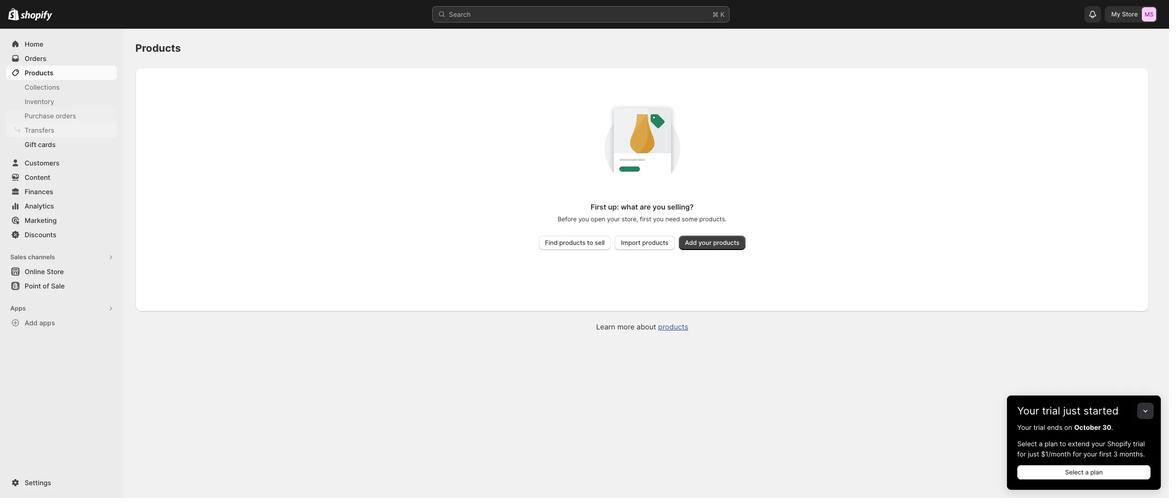 Task type: locate. For each thing, give the bounding box(es) containing it.
products
[[559, 239, 586, 247], [642, 239, 669, 247], [713, 239, 740, 247], [658, 323, 688, 331]]

settings
[[25, 479, 51, 487]]

analytics
[[25, 202, 54, 210]]

products.
[[699, 215, 727, 223]]

add apps
[[25, 319, 55, 327]]

products inside button
[[642, 239, 669, 247]]

home link
[[6, 37, 117, 51]]

1 horizontal spatial products
[[135, 42, 181, 54]]

to
[[587, 239, 593, 247], [1060, 440, 1066, 448]]

add for add your products
[[685, 239, 697, 247]]

1 horizontal spatial a
[[1085, 469, 1089, 476]]

1 horizontal spatial store
[[1122, 10, 1138, 18]]

0 horizontal spatial shopify image
[[8, 8, 19, 21]]

⌘ k
[[713, 10, 725, 18]]

import products button
[[615, 236, 675, 250]]

1 vertical spatial a
[[1085, 469, 1089, 476]]

a
[[1039, 440, 1043, 448], [1085, 469, 1089, 476]]

your inside the 'your trial just started' dropdown button
[[1017, 405, 1039, 417]]

ends
[[1047, 424, 1063, 432]]

1 horizontal spatial to
[[1060, 440, 1066, 448]]

cards
[[38, 141, 56, 149]]

add for add apps
[[25, 319, 38, 327]]

for left $1/month
[[1017, 450, 1026, 458]]

home
[[25, 40, 43, 48]]

1 horizontal spatial just
[[1063, 405, 1081, 417]]

0 vertical spatial just
[[1063, 405, 1081, 417]]

add inside button
[[25, 319, 38, 327]]

1 vertical spatial trial
[[1034, 424, 1045, 432]]

.
[[1112, 424, 1113, 432]]

products link
[[658, 323, 688, 331]]

0 vertical spatial your
[[1017, 405, 1039, 417]]

about
[[637, 323, 656, 331]]

for down extend
[[1073, 450, 1082, 458]]

for
[[1017, 450, 1026, 458], [1073, 450, 1082, 458]]

0 vertical spatial select
[[1017, 440, 1037, 448]]

2 vertical spatial trial
[[1133, 440, 1145, 448]]

first down are
[[640, 215, 652, 223]]

point of sale
[[25, 282, 65, 290]]

select inside select a plan link
[[1065, 469, 1084, 476]]

add your products link
[[679, 236, 746, 250]]

plan up $1/month
[[1045, 440, 1058, 448]]

products right import
[[642, 239, 669, 247]]

your
[[1017, 405, 1039, 417], [1017, 424, 1032, 432]]

trial left ends
[[1034, 424, 1045, 432]]

0 horizontal spatial to
[[587, 239, 593, 247]]

you left open
[[579, 215, 589, 223]]

0 horizontal spatial store
[[47, 268, 64, 276]]

orders link
[[6, 51, 117, 66]]

2 your from the top
[[1017, 424, 1032, 432]]

you right are
[[653, 203, 666, 211]]

content
[[25, 173, 50, 182]]

just inside the 'your trial just started' dropdown button
[[1063, 405, 1081, 417]]

0 vertical spatial a
[[1039, 440, 1043, 448]]

0 horizontal spatial just
[[1028, 450, 1039, 458]]

1 vertical spatial add
[[25, 319, 38, 327]]

trial inside select a plan to extend your shopify trial for just $1/month for your first 3 months.
[[1133, 440, 1145, 448]]

store for my store
[[1122, 10, 1138, 18]]

online store link
[[6, 265, 117, 279]]

a up $1/month
[[1039, 440, 1043, 448]]

1 horizontal spatial select
[[1065, 469, 1084, 476]]

plan down select a plan to extend your shopify trial for just $1/month for your first 3 months.
[[1091, 469, 1103, 476]]

trial inside dropdown button
[[1042, 405, 1061, 417]]

your down extend
[[1084, 450, 1098, 458]]

sales channels button
[[6, 250, 117, 265]]

a inside select a plan to extend your shopify trial for just $1/month for your first 3 months.
[[1039, 440, 1043, 448]]

1 horizontal spatial first
[[1099, 450, 1112, 458]]

just up "on"
[[1063, 405, 1081, 417]]

import products
[[621, 239, 669, 247]]

a down select a plan to extend your shopify trial for just $1/month for your first 3 months.
[[1085, 469, 1089, 476]]

1 vertical spatial store
[[47, 268, 64, 276]]

to up $1/month
[[1060, 440, 1066, 448]]

you
[[653, 203, 666, 211], [579, 215, 589, 223], [653, 215, 664, 223]]

0 vertical spatial products
[[135, 42, 181, 54]]

select down your trial ends on october 30 .
[[1017, 440, 1037, 448]]

1 horizontal spatial for
[[1073, 450, 1082, 458]]

0 vertical spatial first
[[640, 215, 652, 223]]

orders
[[25, 54, 46, 63]]

0 horizontal spatial add
[[25, 319, 38, 327]]

my store
[[1112, 10, 1138, 18]]

first left 3
[[1099, 450, 1112, 458]]

0 horizontal spatial first
[[640, 215, 652, 223]]

your for your trial just started
[[1017, 405, 1039, 417]]

trial up months.
[[1133, 440, 1145, 448]]

plan inside select a plan to extend your shopify trial for just $1/month for your first 3 months.
[[1045, 440, 1058, 448]]

1 horizontal spatial plan
[[1091, 469, 1103, 476]]

products
[[135, 42, 181, 54], [25, 69, 53, 77]]

0 vertical spatial store
[[1122, 10, 1138, 18]]

find products to sell
[[545, 239, 605, 247]]

shopify
[[1108, 440, 1131, 448]]

your up your trial ends on october 30 .
[[1017, 405, 1039, 417]]

learn
[[596, 323, 615, 331]]

just
[[1063, 405, 1081, 417], [1028, 450, 1039, 458]]

0 horizontal spatial products
[[25, 69, 53, 77]]

store right my
[[1122, 10, 1138, 18]]

plan for select a plan
[[1091, 469, 1103, 476]]

1 vertical spatial to
[[1060, 440, 1066, 448]]

apps
[[39, 319, 55, 327]]

a for select a plan
[[1085, 469, 1089, 476]]

sales channels
[[10, 253, 55, 261]]

trial
[[1042, 405, 1061, 417], [1034, 424, 1045, 432], [1133, 440, 1145, 448]]

trial up ends
[[1042, 405, 1061, 417]]

1 horizontal spatial add
[[685, 239, 697, 247]]

first
[[591, 203, 606, 211]]

1 vertical spatial plan
[[1091, 469, 1103, 476]]

purchase orders
[[25, 112, 76, 120]]

your left ends
[[1017, 424, 1032, 432]]

shopify image
[[8, 8, 19, 21], [21, 11, 52, 21]]

apps
[[10, 305, 26, 312]]

your trial ends on october 30 .
[[1017, 424, 1113, 432]]

store up the sale
[[47, 268, 64, 276]]

your down up:
[[607, 215, 620, 223]]

select inside select a plan to extend your shopify trial for just $1/month for your first 3 months.
[[1017, 440, 1037, 448]]

your trial just started
[[1017, 405, 1119, 417]]

store inside online store link
[[47, 268, 64, 276]]

trial for ends
[[1034, 424, 1045, 432]]

what
[[621, 203, 638, 211]]

your trial just started button
[[1007, 396, 1161, 417]]

finances link
[[6, 185, 117, 199]]

inventory link
[[6, 94, 117, 109]]

orders
[[56, 112, 76, 120]]

first
[[640, 215, 652, 223], [1099, 450, 1112, 458]]

1 vertical spatial your
[[1017, 424, 1032, 432]]

0 vertical spatial add
[[685, 239, 697, 247]]

to inside find products to sell link
[[587, 239, 593, 247]]

select down select a plan to extend your shopify trial for just $1/month for your first 3 months.
[[1065, 469, 1084, 476]]

your inside your trial just started element
[[1017, 424, 1032, 432]]

some
[[682, 215, 698, 223]]

1 vertical spatial products
[[25, 69, 53, 77]]

0 horizontal spatial plan
[[1045, 440, 1058, 448]]

2 for from the left
[[1073, 450, 1082, 458]]

first up: what are you selling?
[[591, 203, 694, 211]]

0 vertical spatial to
[[587, 239, 593, 247]]

just left $1/month
[[1028, 450, 1039, 458]]

add
[[685, 239, 697, 247], [25, 319, 38, 327]]

add down the some on the right
[[685, 239, 697, 247]]

0 horizontal spatial a
[[1039, 440, 1043, 448]]

finances
[[25, 188, 53, 196]]

find
[[545, 239, 558, 247]]

1 your from the top
[[1017, 405, 1039, 417]]

learn more about products
[[596, 323, 688, 331]]

0 vertical spatial trial
[[1042, 405, 1061, 417]]

add left apps
[[25, 319, 38, 327]]

select
[[1017, 440, 1037, 448], [1065, 469, 1084, 476]]

your down 30
[[1092, 440, 1106, 448]]

0 horizontal spatial for
[[1017, 450, 1026, 458]]

0 horizontal spatial select
[[1017, 440, 1037, 448]]

1 vertical spatial first
[[1099, 450, 1112, 458]]

1 horizontal spatial shopify image
[[21, 11, 52, 21]]

1 vertical spatial select
[[1065, 469, 1084, 476]]

to left sell
[[587, 239, 593, 247]]

1 vertical spatial just
[[1028, 450, 1039, 458]]

months.
[[1120, 450, 1145, 458]]

analytics link
[[6, 199, 117, 213]]

0 vertical spatial plan
[[1045, 440, 1058, 448]]



Task type: vqa. For each thing, say whether or not it's contained in the screenshot.
'test store' image
no



Task type: describe. For each thing, give the bounding box(es) containing it.
selling?
[[667, 203, 694, 211]]

$1/month
[[1041, 450, 1071, 458]]

plan for select a plan to extend your shopify trial for just $1/month for your first 3 months.
[[1045, 440, 1058, 448]]

channels
[[28, 253, 55, 261]]

online store button
[[0, 265, 123, 279]]

find products to sell link
[[539, 236, 611, 250]]

select for select a plan
[[1065, 469, 1084, 476]]

apps button
[[6, 302, 117, 316]]

select a plan to extend your shopify trial for just $1/month for your first 3 months.
[[1017, 440, 1145, 458]]

gift cards link
[[6, 137, 117, 152]]

purchase
[[25, 112, 54, 120]]

products right find
[[559, 239, 586, 247]]

30
[[1103, 424, 1112, 432]]

1 for from the left
[[1017, 450, 1026, 458]]

your trial just started element
[[1007, 423, 1161, 490]]

purchase orders link
[[6, 109, 117, 123]]

my store image
[[1142, 7, 1156, 22]]

just inside select a plan to extend your shopify trial for just $1/month for your first 3 months.
[[1028, 450, 1039, 458]]

online store
[[25, 268, 64, 276]]

gift cards
[[25, 141, 56, 149]]

customers
[[25, 159, 59, 167]]

select a plan
[[1065, 469, 1103, 476]]

search
[[449, 10, 471, 18]]

content link
[[6, 170, 117, 185]]

products link
[[6, 66, 117, 80]]

store for online store
[[47, 268, 64, 276]]

marketing
[[25, 216, 57, 225]]

a for select a plan to extend your shopify trial for just $1/month for your first 3 months.
[[1039, 440, 1043, 448]]

customers link
[[6, 156, 117, 170]]

k
[[721, 10, 725, 18]]

collections link
[[6, 80, 117, 94]]

sale
[[51, 282, 65, 290]]

point of sale link
[[6, 279, 117, 293]]

before
[[558, 215, 577, 223]]

first inside select a plan to extend your shopify trial for just $1/month for your first 3 months.
[[1099, 450, 1112, 458]]

discounts link
[[6, 228, 117, 242]]

add apps button
[[6, 316, 117, 330]]

store,
[[622, 215, 638, 223]]

up:
[[608, 203, 619, 211]]

open
[[591, 215, 605, 223]]

collections
[[25, 83, 60, 91]]

to inside select a plan to extend your shopify trial for just $1/month for your first 3 months.
[[1060, 440, 1066, 448]]

are
[[640, 203, 651, 211]]

more
[[617, 323, 635, 331]]

you left need
[[653, 215, 664, 223]]

your down products.
[[699, 239, 712, 247]]

need
[[666, 215, 680, 223]]

of
[[43, 282, 49, 290]]

sales
[[10, 253, 26, 261]]

my
[[1112, 10, 1121, 18]]

discounts
[[25, 231, 56, 239]]

add your products
[[685, 239, 740, 247]]

marketing link
[[6, 213, 117, 228]]

select for select a plan to extend your shopify trial for just $1/month for your first 3 months.
[[1017, 440, 1037, 448]]

point of sale button
[[0, 279, 123, 293]]

point
[[25, 282, 41, 290]]

products down products.
[[713, 239, 740, 247]]

3
[[1114, 450, 1118, 458]]

transfers link
[[6, 123, 117, 137]]

before you open your store, first you need some products.
[[558, 215, 727, 223]]

products right the about on the right
[[658, 323, 688, 331]]

⌘
[[713, 10, 719, 18]]

import
[[621, 239, 641, 247]]

on
[[1065, 424, 1072, 432]]

settings link
[[6, 476, 117, 490]]

sell
[[595, 239, 605, 247]]

gift
[[25, 141, 36, 149]]

inventory
[[25, 97, 54, 106]]

select a plan link
[[1017, 466, 1151, 480]]

started
[[1084, 405, 1119, 417]]

october
[[1074, 424, 1101, 432]]

your for your trial ends on october 30 .
[[1017, 424, 1032, 432]]

transfers
[[25, 126, 54, 134]]

online
[[25, 268, 45, 276]]

extend
[[1068, 440, 1090, 448]]

trial for just
[[1042, 405, 1061, 417]]



